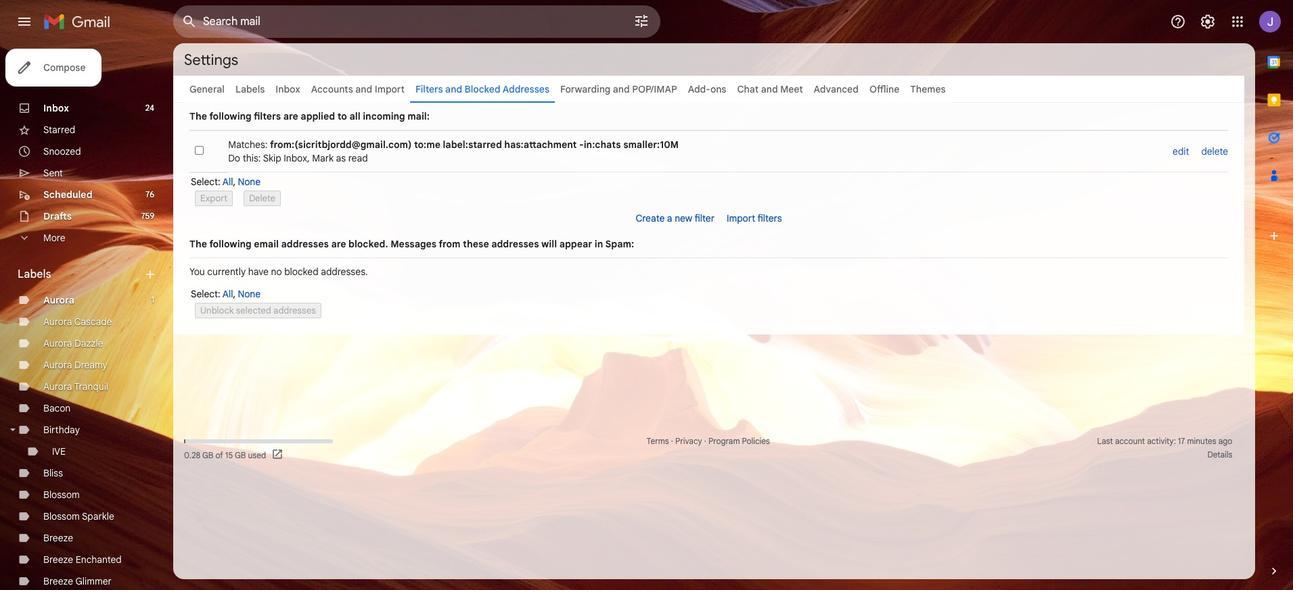 Task type: locate. For each thing, give the bounding box(es) containing it.
blossom for blossom link
[[43, 489, 80, 502]]

select: inside select: all , none unblock selected addresses
[[191, 288, 220, 300]]

2 following from the top
[[209, 238, 252, 250]]

none for select: all , none unblock selected addresses
[[238, 288, 261, 300]]

2 none from the top
[[238, 288, 261, 300]]

meet
[[780, 83, 803, 95]]

0 vertical spatial filters
[[254, 110, 281, 123]]

1 vertical spatial breeze
[[43, 554, 73, 567]]

spam:
[[605, 238, 634, 250]]

birthday link
[[43, 424, 80, 437]]

1 vertical spatial none link
[[238, 288, 261, 300]]

, down do
[[233, 176, 236, 188]]

the up you
[[190, 238, 207, 250]]

1 the from the top
[[190, 110, 207, 123]]

aurora tranquil
[[43, 381, 108, 393]]

aurora for aurora link
[[43, 294, 74, 307]]

import filters link
[[727, 212, 782, 224]]

breeze enchanted
[[43, 554, 122, 567]]

inbox link up starred
[[43, 102, 69, 114]]

and up all
[[356, 83, 372, 95]]

these
[[463, 238, 489, 250]]

1 vertical spatial select:
[[191, 288, 220, 300]]

0 vertical spatial ,
[[233, 176, 236, 188]]

0 vertical spatial blossom
[[43, 489, 80, 502]]

all for select: all , none unblock selected addresses
[[223, 288, 233, 300]]

0 vertical spatial following
[[209, 110, 252, 123]]

none up delete
[[238, 176, 261, 188]]

no
[[271, 266, 282, 278]]

mail:
[[408, 110, 430, 123]]

import up "incoming"
[[375, 83, 405, 95]]

enchanted
[[76, 554, 122, 567]]

aurora up aurora cascade
[[43, 294, 74, 307]]

are left applied
[[283, 110, 298, 123]]

0 vertical spatial inbox
[[276, 83, 300, 95]]

1 none from the top
[[238, 176, 261, 188]]

0 horizontal spatial inbox
[[43, 102, 69, 114]]

matches:
[[228, 139, 268, 151]]

17
[[1178, 437, 1185, 447]]

the
[[190, 110, 207, 123], [190, 238, 207, 250]]

aurora down aurora link
[[43, 316, 72, 328]]

in
[[595, 238, 603, 250]]

you currently have no blocked addresses.
[[190, 266, 368, 278]]

select: up unblock
[[191, 288, 220, 300]]

breeze link
[[43, 533, 73, 545]]

1 horizontal spatial gb
[[235, 450, 246, 461]]

1 vertical spatial inbox
[[43, 102, 69, 114]]

filters
[[254, 110, 281, 123], [758, 212, 782, 224]]

1 following from the top
[[209, 110, 252, 123]]

0 vertical spatial are
[[283, 110, 298, 123]]

breeze for the breeze 'link'
[[43, 533, 73, 545]]

breeze for breeze glimmer
[[43, 576, 73, 588]]

0 vertical spatial the
[[190, 110, 207, 123]]

edit link
[[1173, 146, 1190, 158]]

blossom down blossom link
[[43, 511, 80, 523]]

3 breeze from the top
[[43, 576, 73, 588]]

accounts
[[311, 83, 353, 95]]

details link
[[1208, 450, 1233, 460]]

chat
[[737, 83, 759, 95]]

1 horizontal spatial are
[[331, 238, 346, 250]]

settings
[[184, 50, 238, 69]]

0.28
[[184, 450, 200, 461]]

terms
[[647, 437, 669, 447]]

1 vertical spatial all link
[[223, 288, 233, 300]]

1 blossom from the top
[[43, 489, 80, 502]]

1 horizontal spatial import
[[727, 212, 755, 224]]

following up matches:
[[209, 110, 252, 123]]

add-ons
[[688, 83, 727, 95]]

1 vertical spatial none
[[238, 288, 261, 300]]

0 vertical spatial all link
[[223, 176, 233, 188]]

0 horizontal spatial gb
[[202, 450, 213, 461]]

None checkbox
[[195, 146, 204, 155]]

addresses
[[281, 238, 329, 250], [492, 238, 539, 250], [274, 305, 316, 316]]

import filters
[[727, 212, 782, 224]]

blossom down bliss link
[[43, 489, 80, 502]]

inbox up the following filters are applied to all incoming mail:
[[276, 83, 300, 95]]

none link for first all link from the bottom of the page
[[238, 288, 261, 300]]

· right terms
[[671, 437, 673, 447]]

, inside select: all , none unblock selected addresses
[[233, 288, 236, 300]]

1 breeze from the top
[[43, 533, 73, 545]]

pop/imap
[[632, 83, 677, 95]]

0 vertical spatial all
[[223, 176, 233, 188]]

0 horizontal spatial labels
[[18, 268, 51, 282]]

inbox link up the following filters are applied to all incoming mail:
[[276, 83, 300, 95]]

and left "pop/imap" on the top of page
[[613, 83, 630, 95]]

0 vertical spatial breeze
[[43, 533, 73, 545]]

bacon
[[43, 403, 71, 415]]

and
[[356, 83, 372, 95], [445, 83, 462, 95], [613, 83, 630, 95], [761, 83, 778, 95]]

account
[[1115, 437, 1145, 447]]

accounts and import link
[[311, 83, 405, 95]]

1 aurora from the top
[[43, 294, 74, 307]]

filters right filter
[[758, 212, 782, 224]]

select: for select: all , none
[[191, 176, 220, 188]]

currently
[[207, 266, 246, 278]]

0 horizontal spatial are
[[283, 110, 298, 123]]

0 horizontal spatial ·
[[671, 437, 673, 447]]

1 vertical spatial labels
[[18, 268, 51, 282]]

0 horizontal spatial filters
[[254, 110, 281, 123]]

3 and from the left
[[613, 83, 630, 95]]

labels right general link in the left top of the page
[[235, 83, 265, 95]]

1 vertical spatial filters
[[758, 212, 782, 224]]

select: up export button
[[191, 176, 220, 188]]

1 vertical spatial inbox link
[[43, 102, 69, 114]]

0.28 gb of 15 gb used
[[184, 450, 266, 461]]

all link up unblock
[[223, 288, 233, 300]]

gb
[[202, 450, 213, 461], [235, 450, 246, 461]]

aurora down the aurora dazzle "link"
[[43, 359, 72, 372]]

are up addresses.
[[331, 238, 346, 250]]

0 horizontal spatial import
[[375, 83, 405, 95]]

1 , from the top
[[233, 176, 236, 188]]

the down 'general'
[[190, 110, 207, 123]]

footer containing terms
[[173, 435, 1245, 462]]

1 horizontal spatial inbox
[[276, 83, 300, 95]]

, down the currently
[[233, 288, 236, 300]]

starred
[[43, 124, 75, 136]]

accounts and import
[[311, 83, 405, 95]]

appear
[[560, 238, 592, 250]]

blossom for blossom sparkle
[[43, 511, 80, 523]]

1 vertical spatial following
[[209, 238, 252, 250]]

following up the currently
[[209, 238, 252, 250]]

labels
[[235, 83, 265, 95], [18, 268, 51, 282]]

aurora up "aurora dreamy" link
[[43, 338, 72, 350]]

addresses down blocked
[[274, 305, 316, 316]]

2 , from the top
[[233, 288, 236, 300]]

breeze
[[43, 533, 73, 545], [43, 554, 73, 567], [43, 576, 73, 588]]

1 gb from the left
[[202, 450, 213, 461]]

and for accounts
[[356, 83, 372, 95]]

as
[[336, 152, 346, 164]]

None search field
[[173, 5, 661, 38]]

select: all , none unblock selected addresses
[[191, 288, 316, 316]]

inbox link
[[276, 83, 300, 95], [43, 102, 69, 114]]

2 breeze from the top
[[43, 554, 73, 567]]

settings image
[[1200, 14, 1216, 30]]

policies
[[742, 437, 770, 447]]

1 and from the left
[[356, 83, 372, 95]]

blocked
[[284, 266, 319, 278]]

of
[[216, 450, 223, 461]]

1 vertical spatial ,
[[233, 288, 236, 300]]

2 vertical spatial breeze
[[43, 576, 73, 588]]

1 vertical spatial the
[[190, 238, 207, 250]]

following
[[209, 110, 252, 123], [209, 238, 252, 250]]

breeze down blossom sparkle link
[[43, 533, 73, 545]]

compose
[[43, 62, 86, 74]]

4 and from the left
[[761, 83, 778, 95]]

breeze down breeze enchanted link
[[43, 576, 73, 588]]

the following email addresses are blocked. messages from these addresses will appear in spam:
[[190, 238, 634, 250]]

selected
[[236, 305, 271, 316]]

none link up "selected"
[[238, 288, 261, 300]]

import right filter
[[727, 212, 755, 224]]

0 vertical spatial labels
[[235, 83, 265, 95]]

1 none link from the top
[[238, 176, 261, 188]]

5 aurora from the top
[[43, 381, 72, 393]]

edit
[[1173, 146, 1190, 158]]

1 vertical spatial blossom
[[43, 511, 80, 523]]

breeze for breeze enchanted
[[43, 554, 73, 567]]

and for forwarding
[[613, 83, 630, 95]]

terms · privacy · program policies
[[647, 437, 770, 447]]

addresses left will
[[492, 238, 539, 250]]

list item
[[190, 131, 1228, 172]]

inbox inside labels navigation
[[43, 102, 69, 114]]

main menu image
[[16, 14, 32, 30]]

2 · from the left
[[704, 437, 707, 447]]

chat and meet
[[737, 83, 803, 95]]

1 all from the top
[[223, 176, 233, 188]]

filter
[[695, 212, 715, 224]]

2 the from the top
[[190, 238, 207, 250]]

privacy
[[675, 437, 702, 447]]

1 vertical spatial all
[[223, 288, 233, 300]]

3 aurora from the top
[[43, 338, 72, 350]]

all link up export
[[223, 176, 233, 188]]

all up unblock
[[223, 288, 233, 300]]

none link up delete
[[238, 176, 261, 188]]

none up "selected"
[[238, 288, 261, 300]]

to:me
[[414, 139, 441, 151]]

gb right 15
[[235, 450, 246, 461]]

used
[[248, 450, 266, 461]]

aurora for aurora tranquil
[[43, 381, 72, 393]]

0 vertical spatial none
[[238, 176, 261, 188]]

2 and from the left
[[445, 83, 462, 95]]

ago
[[1219, 437, 1233, 447]]

addresses inside select: all , none unblock selected addresses
[[274, 305, 316, 316]]

none inside select: all , none unblock selected addresses
[[238, 288, 261, 300]]

starred link
[[43, 124, 75, 136]]

none
[[238, 176, 261, 188], [238, 288, 261, 300]]

-
[[579, 139, 584, 151]]

inbox up starred
[[43, 102, 69, 114]]

filters down labels link
[[254, 110, 281, 123]]

2 blossom from the top
[[43, 511, 80, 523]]

and right filters
[[445, 83, 462, 95]]

aurora for aurora cascade
[[43, 316, 72, 328]]

0 vertical spatial inbox link
[[276, 83, 300, 95]]

last
[[1098, 437, 1113, 447]]

none for select: all , none
[[238, 176, 261, 188]]

bliss
[[43, 468, 63, 480]]

unblock selected addresses button
[[195, 303, 321, 318]]

cascade
[[74, 316, 112, 328]]

blossom
[[43, 489, 80, 502], [43, 511, 80, 523]]

search mail image
[[177, 9, 202, 34]]

gb left of
[[202, 450, 213, 461]]

select:
[[191, 176, 220, 188], [191, 288, 220, 300]]

76
[[146, 190, 154, 200]]

0 vertical spatial select:
[[191, 176, 220, 188]]

and right chat
[[761, 83, 778, 95]]

all inside select: all , none unblock selected addresses
[[223, 288, 233, 300]]

tab list
[[1256, 43, 1293, 542]]

breeze down the breeze 'link'
[[43, 554, 73, 567]]

1 select: from the top
[[191, 176, 220, 188]]

drafts link
[[43, 210, 72, 223]]

footer
[[173, 435, 1245, 462]]

export button
[[195, 191, 233, 206]]

1 horizontal spatial labels
[[235, 83, 265, 95]]

skip
[[263, 152, 281, 164]]

labels inside navigation
[[18, 268, 51, 282]]

all up export
[[223, 176, 233, 188]]

aurora up bacon
[[43, 381, 72, 393]]

1 horizontal spatial filters
[[758, 212, 782, 224]]

2 all from the top
[[223, 288, 233, 300]]

labels up aurora link
[[18, 268, 51, 282]]

select: for select: all , none unblock selected addresses
[[191, 288, 220, 300]]

2 select: from the top
[[191, 288, 220, 300]]

4 aurora from the top
[[43, 359, 72, 372]]

scheduled
[[43, 189, 92, 201]]

2 aurora from the top
[[43, 316, 72, 328]]

create
[[636, 212, 665, 224]]

all
[[350, 110, 360, 123]]

none link
[[238, 176, 261, 188], [238, 288, 261, 300]]

· right 'privacy' 'link' on the bottom right
[[704, 437, 707, 447]]

1 vertical spatial import
[[727, 212, 755, 224]]

2 none link from the top
[[238, 288, 261, 300]]

1 horizontal spatial ·
[[704, 437, 707, 447]]

0 vertical spatial none link
[[238, 176, 261, 188]]



Task type: vqa. For each thing, say whether or not it's contained in the screenshot.
Search mail text box at top
yes



Task type: describe. For each thing, give the bounding box(es) containing it.
read
[[348, 152, 368, 164]]

filters and blocked addresses
[[416, 83, 550, 95]]

has:attachment
[[504, 139, 577, 151]]

and for filters
[[445, 83, 462, 95]]

sparkle
[[82, 511, 114, 523]]

aurora dreamy link
[[43, 359, 107, 372]]

advanced
[[814, 83, 859, 95]]

follow link to manage storage image
[[272, 449, 285, 462]]

scheduled link
[[43, 189, 92, 201]]

the for the following email addresses are blocked. messages from these addresses will appear in spam:
[[190, 238, 207, 250]]

from
[[439, 238, 461, 250]]

themes link
[[911, 83, 946, 95]]

do
[[228, 152, 240, 164]]

inbox for the leftmost "inbox" link
[[43, 102, 69, 114]]

2 gb from the left
[[235, 450, 246, 461]]

1 · from the left
[[671, 437, 673, 447]]

general link
[[190, 83, 225, 95]]

delete
[[1202, 146, 1228, 158]]

you
[[190, 266, 205, 278]]

Search mail text field
[[203, 15, 596, 28]]

1 vertical spatial are
[[331, 238, 346, 250]]

gmail image
[[43, 8, 117, 35]]

0 horizontal spatial inbox link
[[43, 102, 69, 114]]

last account activity: 17 minutes ago details
[[1098, 437, 1233, 460]]

from:(sicritbjordd@gmail.com)
[[270, 139, 412, 151]]

dreamy
[[74, 359, 107, 372]]

in:chats
[[584, 139, 621, 151]]

a
[[667, 212, 673, 224]]

this:
[[243, 152, 261, 164]]

more
[[43, 232, 65, 244]]

, for select: all , none unblock selected addresses
[[233, 288, 236, 300]]

aurora cascade
[[43, 316, 112, 328]]

birthday
[[43, 424, 80, 437]]

blocked
[[465, 83, 501, 95]]

delete link
[[1202, 146, 1228, 158]]

themes
[[911, 83, 946, 95]]

create a new filter link
[[636, 212, 715, 224]]

select: all , none
[[191, 176, 261, 188]]

forwarding and pop/imap
[[560, 83, 677, 95]]

labels for labels link
[[235, 83, 265, 95]]

following for filters
[[209, 110, 252, 123]]

all for select: all , none
[[223, 176, 233, 188]]

1
[[151, 295, 154, 305]]

smaller:10m
[[623, 139, 679, 151]]

aurora dazzle
[[43, 338, 103, 350]]

drafts
[[43, 210, 72, 223]]

privacy link
[[675, 437, 702, 447]]

aurora dreamy
[[43, 359, 107, 372]]

the for the following filters are applied to all incoming mail:
[[190, 110, 207, 123]]

none checkbox inside list item
[[195, 146, 204, 155]]

filters
[[416, 83, 443, 95]]

messages
[[391, 238, 437, 250]]

ive link
[[52, 446, 66, 458]]

forwarding
[[560, 83, 611, 95]]

to
[[338, 110, 347, 123]]

1 all link from the top
[[223, 176, 233, 188]]

support image
[[1170, 14, 1186, 30]]

and for chat
[[761, 83, 778, 95]]

snoozed link
[[43, 146, 81, 158]]

blossom sparkle
[[43, 511, 114, 523]]

mark
[[312, 152, 334, 164]]

general
[[190, 83, 225, 95]]

incoming
[[363, 110, 405, 123]]

aurora for aurora dreamy
[[43, 359, 72, 372]]

list item containing matches:
[[190, 131, 1228, 172]]

program
[[709, 437, 740, 447]]

labels heading
[[18, 268, 143, 282]]

the following filters are applied to all incoming mail:
[[190, 110, 430, 123]]

sent link
[[43, 167, 63, 179]]

, for select: all , none
[[233, 176, 236, 188]]

compose button
[[5, 49, 102, 87]]

filters and blocked addresses link
[[416, 83, 550, 95]]

have
[[248, 266, 269, 278]]

addresses
[[503, 83, 550, 95]]

advanced search options image
[[628, 7, 655, 35]]

breeze glimmer link
[[43, 576, 112, 588]]

create a new filter
[[636, 212, 715, 224]]

labels for labels heading
[[18, 268, 51, 282]]

minutes
[[1188, 437, 1217, 447]]

blossom sparkle link
[[43, 511, 114, 523]]

label:starred
[[443, 139, 502, 151]]

2 all link from the top
[[223, 288, 233, 300]]

program policies link
[[709, 437, 770, 447]]

advanced link
[[814, 83, 859, 95]]

inbox,
[[284, 152, 310, 164]]

1 horizontal spatial inbox link
[[276, 83, 300, 95]]

aurora for aurora dazzle
[[43, 338, 72, 350]]

matches: from:(sicritbjordd@gmail.com) to:me label:starred has:attachment -in:chats smaller:10m do this: skip inbox, mark as read
[[228, 139, 679, 164]]

addresses up blocked
[[281, 238, 329, 250]]

inbox for right "inbox" link
[[276, 83, 300, 95]]

labels navigation
[[0, 43, 173, 591]]

aurora cascade link
[[43, 316, 112, 328]]

ons
[[711, 83, 727, 95]]

bacon link
[[43, 403, 71, 415]]

24
[[145, 103, 154, 113]]

759
[[141, 211, 154, 221]]

none link for 1st all link
[[238, 176, 261, 188]]

dazzle
[[74, 338, 103, 350]]

aurora link
[[43, 294, 74, 307]]

0 vertical spatial import
[[375, 83, 405, 95]]

following for email
[[209, 238, 252, 250]]

offline
[[870, 83, 900, 95]]

sent
[[43, 167, 63, 179]]

activity:
[[1147, 437, 1176, 447]]

unblock
[[200, 305, 234, 316]]

breeze glimmer
[[43, 576, 112, 588]]

ive
[[52, 446, 66, 458]]



